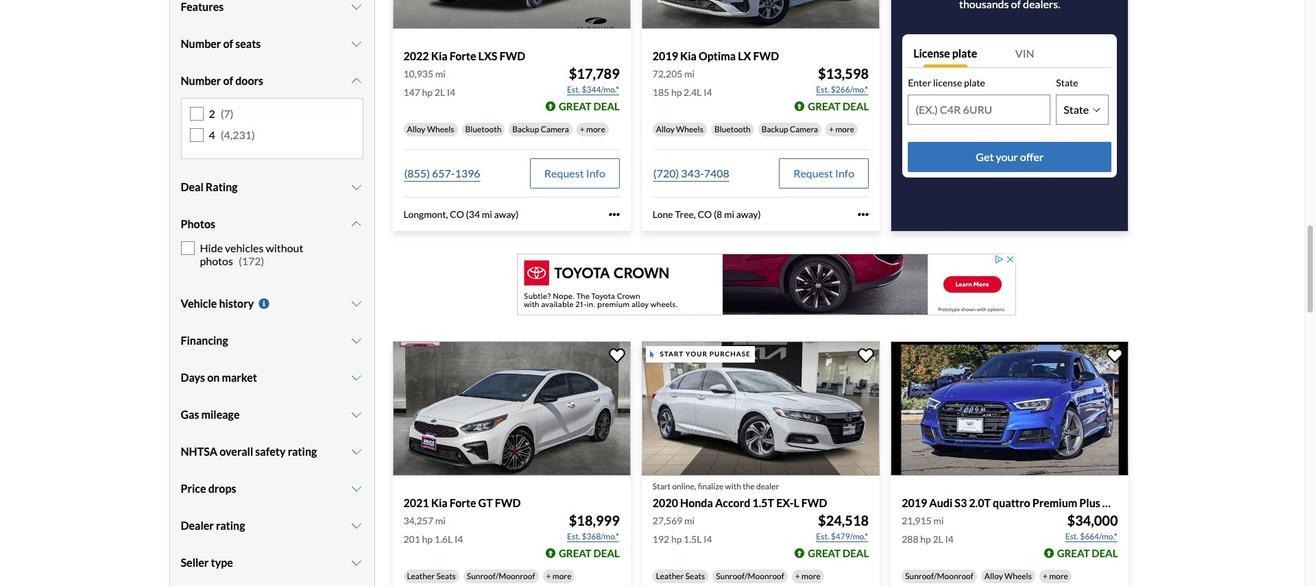 Task type: vqa. For each thing, say whether or not it's contained in the screenshot.
'Capital' on the top left
no



Task type: locate. For each thing, give the bounding box(es) containing it.
vin
[[1016, 47, 1035, 60]]

the
[[743, 481, 755, 492]]

alloy for $17,789
[[407, 124, 426, 134]]

co left (8 at the top right of the page
[[698, 208, 712, 220]]

chevron down image inside seller type dropdown button
[[350, 558, 363, 569]]

1 horizontal spatial leather
[[656, 571, 684, 582]]

7408
[[704, 167, 730, 180]]

mi right (34
[[482, 208, 492, 220]]

2 sunroof/moonroof from the left
[[716, 571, 785, 582]]

i4 inside 10,935 mi 147 hp 2l i4
[[447, 86, 456, 98]]

i4 for $24,518
[[704, 534, 713, 545]]

great deal down est. $266/mo.* button
[[808, 100, 869, 112]]

away)
[[494, 208, 519, 220], [737, 208, 761, 220]]

0 vertical spatial 2l
[[435, 86, 445, 98]]

i4 for $17,789
[[447, 86, 456, 98]]

nhtsa overall safety rating
[[181, 445, 317, 458]]

deal down $266/mo.*
[[843, 100, 869, 112]]

alloy wheels for $13,598
[[656, 124, 704, 134]]

i4 down 2022 kia forte lxs fwd
[[447, 86, 456, 98]]

2 info from the left
[[836, 167, 855, 180]]

2021 kia forte gt fwd
[[404, 497, 521, 510]]

0 vertical spatial start
[[660, 350, 684, 358]]

hp right 192
[[672, 534, 682, 545]]

info circle image
[[257, 298, 271, 309]]

27,569
[[653, 515, 683, 527]]

type
[[211, 556, 233, 569]]

est. inside $17,789 est. $344/mo.*
[[567, 84, 581, 95]]

8 chevron down image from the top
[[350, 410, 363, 421]]

of
[[223, 37, 233, 50], [223, 74, 233, 87]]

i4 for $18,999
[[455, 534, 463, 545]]

bluetooth up 7408
[[715, 124, 751, 134]]

2 vertical spatial chevron down image
[[350, 521, 363, 532]]

mi for $18,999
[[435, 515, 446, 527]]

1 horizontal spatial request
[[794, 167, 834, 180]]

deal
[[181, 180, 204, 193]]

hp right '185'
[[672, 86, 682, 98]]

your left purchase
[[686, 350, 708, 358]]

2019 for 2019 audi s3 2.0t quattro premium plus awd
[[902, 497, 928, 510]]

deal rating button
[[181, 170, 363, 204]]

1 chevron down image from the top
[[350, 1, 363, 12]]

vehicles
[[225, 241, 264, 254]]

0 horizontal spatial bluetooth
[[466, 124, 502, 134]]

start up "2020"
[[653, 481, 671, 492]]

0 horizontal spatial leather
[[407, 571, 435, 582]]

request info button up ellipsis h icon
[[530, 158, 620, 189]]

1 horizontal spatial 2l
[[933, 534, 944, 545]]

1 horizontal spatial bluetooth
[[715, 124, 751, 134]]

of left doors
[[223, 74, 233, 87]]

chevron down image inside deal rating dropdown button
[[350, 181, 363, 192]]

2l right 288 at the right of page
[[933, 534, 944, 545]]

1 horizontal spatial request info button
[[779, 158, 869, 189]]

camera down est. $344/mo.* button
[[541, 124, 569, 134]]

147
[[404, 86, 420, 98]]

2 backup camera from the left
[[762, 124, 819, 134]]

kia for $13,598
[[681, 49, 697, 62]]

2 seats from the left
[[686, 571, 705, 582]]

21,915
[[902, 515, 932, 527]]

start right mouse pointer image
[[660, 350, 684, 358]]

5 chevron down image from the top
[[350, 298, 363, 309]]

hp inside 27,569 mi 192 hp 1.5l i4
[[672, 534, 682, 545]]

more down est. $664/mo.* button
[[1050, 571, 1069, 582]]

0 vertical spatial your
[[997, 150, 1019, 163]]

chevron down image inside "days on market" dropdown button
[[350, 372, 363, 383]]

seats down 1.6l
[[437, 571, 456, 582]]

2019 up 21,915
[[902, 497, 928, 510]]

1 horizontal spatial co
[[698, 208, 712, 220]]

dealer
[[181, 519, 214, 532]]

0 horizontal spatial request info
[[545, 167, 606, 180]]

hp inside 21,915 mi 288 hp 2l i4
[[921, 534, 932, 545]]

2 request from the left
[[794, 167, 834, 180]]

backup camera
[[513, 124, 569, 134], [762, 124, 819, 134]]

kia for $17,789
[[431, 49, 448, 62]]

aurora black 2022 kia forte lxs fwd sedan front-wheel drive automatic image
[[393, 0, 631, 29]]

drops
[[208, 482, 236, 495]]

7 chevron down image from the top
[[350, 372, 363, 383]]

deal
[[594, 100, 620, 112], [843, 100, 869, 112], [594, 547, 620, 560], [843, 547, 869, 560], [1092, 547, 1119, 560]]

mi for $24,518
[[685, 515, 695, 527]]

great down est. $664/mo.* button
[[1058, 547, 1090, 560]]

deal down $479/mo.*
[[843, 547, 869, 560]]

2l inside 10,935 mi 147 hp 2l i4
[[435, 86, 445, 98]]

chevron down image inside number of doors dropdown button
[[350, 76, 363, 87]]

mi for $34,000
[[934, 515, 944, 527]]

1 away) from the left
[[494, 208, 519, 220]]

1396
[[455, 167, 481, 180]]

0 horizontal spatial alloy wheels
[[407, 124, 455, 134]]

chevron down image inside financing dropdown button
[[350, 335, 363, 346]]

leather seats for $18,999
[[407, 571, 456, 582]]

mi right 10,935
[[435, 68, 446, 79]]

info for $13,598
[[836, 167, 855, 180]]

1 horizontal spatial alloy
[[656, 124, 675, 134]]

chevron down image for number of doors
[[350, 76, 363, 87]]

1 horizontal spatial seats
[[686, 571, 705, 582]]

enter license plate
[[908, 77, 986, 88]]

+ more for $18,999
[[546, 571, 572, 582]]

1 chevron down image from the top
[[350, 39, 363, 50]]

1 horizontal spatial rating
[[288, 445, 317, 458]]

seats
[[437, 571, 456, 582], [686, 571, 705, 582]]

1 vertical spatial start
[[653, 481, 671, 492]]

hp right 147
[[422, 86, 433, 98]]

chevron down image inside gas mileage dropdown button
[[350, 410, 363, 421]]

vin tab
[[1010, 40, 1112, 67]]

0 horizontal spatial leather seats
[[407, 571, 456, 582]]

platinum white pearl 2020 honda accord 1.5t ex-l fwd sedan front-wheel drive continuously variable transmission image
[[642, 342, 880, 476]]

Enter license plate field
[[909, 95, 1051, 124]]

great down est. $344/mo.* button
[[559, 100, 592, 112]]

0 horizontal spatial 2l
[[435, 86, 445, 98]]

chevron down image inside number of seats dropdown button
[[350, 39, 363, 50]]

rating right safety
[[288, 445, 317, 458]]

camera down est. $266/mo.* button
[[790, 124, 819, 134]]

co
[[450, 208, 464, 220], [698, 208, 712, 220]]

0 horizontal spatial your
[[686, 350, 708, 358]]

0 horizontal spatial co
[[450, 208, 464, 220]]

kia
[[431, 49, 448, 62], [681, 49, 697, 62], [431, 497, 448, 510]]

1 horizontal spatial request info
[[794, 167, 855, 180]]

ellipsis h image
[[609, 209, 620, 220]]

est. inside the $34,000 est. $664/mo.*
[[1066, 532, 1079, 542]]

vehicle
[[181, 297, 217, 310]]

mi inside 27,569 mi 192 hp 1.5l i4
[[685, 515, 695, 527]]

enter
[[908, 77, 932, 88]]

great deal down est. $344/mo.* button
[[559, 100, 620, 112]]

alloy wheels for $17,789
[[407, 124, 455, 134]]

price drops button
[[181, 472, 363, 506]]

fwd right gt
[[495, 497, 521, 510]]

2l right 147
[[435, 86, 445, 98]]

snow white pearl 2019 kia optima lx fwd sedan front-wheel drive automatic image
[[642, 0, 880, 29]]

quattro
[[993, 497, 1031, 510]]

bluetooth for $13,598
[[715, 124, 751, 134]]

10 chevron down image from the top
[[350, 558, 363, 569]]

1 horizontal spatial away)
[[737, 208, 761, 220]]

leather seats down 1.6l
[[407, 571, 456, 582]]

deal down $368/mo.*
[[594, 547, 620, 560]]

mi inside 21,915 mi 288 hp 2l i4
[[934, 515, 944, 527]]

leather down 192
[[656, 571, 684, 582]]

sunroof/moonroof
[[467, 571, 535, 582], [716, 571, 785, 582], [906, 571, 974, 582]]

1 vertical spatial 2l
[[933, 534, 944, 545]]

mi up 2.4l
[[685, 68, 695, 79]]

est. down $13,598
[[817, 84, 830, 95]]

0 horizontal spatial backup
[[513, 124, 539, 134]]

request info
[[545, 167, 606, 180], [794, 167, 855, 180]]

seats for $24,518
[[686, 571, 705, 582]]

(855) 657-1396 button
[[404, 158, 481, 189]]

i4 inside 27,569 mi 192 hp 1.5l i4
[[704, 534, 713, 545]]

without
[[266, 241, 304, 254]]

advertisement region
[[517, 254, 1016, 316]]

backup camera down est. $344/mo.* button
[[513, 124, 569, 134]]

0 vertical spatial chevron down image
[[350, 39, 363, 50]]

1 co from the left
[[450, 208, 464, 220]]

2 bluetooth from the left
[[715, 124, 751, 134]]

chevron down image for financing
[[350, 335, 363, 346]]

kia up 72,205
[[681, 49, 697, 62]]

est. inside "$18,999 est. $368/mo.*"
[[567, 532, 581, 542]]

chevron down image inside photos dropdown button
[[350, 219, 363, 230]]

+ more down est. $368/mo.* 'button'
[[546, 571, 572, 582]]

1 vertical spatial rating
[[216, 519, 245, 532]]

blue 2019 audi s3 2.0t quattro premium plus awd sedan all-wheel drive 7-speed automatic image
[[891, 342, 1130, 476]]

wheels
[[427, 124, 455, 134], [677, 124, 704, 134], [1005, 571, 1032, 582]]

0 vertical spatial of
[[223, 37, 233, 50]]

tree,
[[675, 208, 696, 220]]

2 horizontal spatial sunroof/moonroof
[[906, 571, 974, 582]]

start
[[660, 350, 684, 358], [653, 481, 671, 492]]

gas
[[181, 408, 199, 421]]

doors
[[235, 74, 264, 87]]

leather seats down 1.5l
[[656, 571, 705, 582]]

backup camera for $13,598
[[762, 124, 819, 134]]

mi up 1.6l
[[435, 515, 446, 527]]

3 chevron down image from the top
[[350, 181, 363, 192]]

chevron down image inside features dropdown button
[[350, 1, 363, 12]]

start for start online, finalize with the dealer 2020 honda accord 1.5t ex-l fwd
[[653, 481, 671, 492]]

great deal for $34,000
[[1058, 547, 1119, 560]]

chevron down image
[[350, 39, 363, 50], [350, 484, 363, 495], [350, 521, 363, 532]]

2021
[[404, 497, 429, 510]]

number of seats button
[[181, 27, 363, 61]]

great deal for $24,518
[[808, 547, 869, 560]]

away) right (8 at the top right of the page
[[737, 208, 761, 220]]

1 horizontal spatial wheels
[[677, 124, 704, 134]]

leather
[[407, 571, 435, 582], [656, 571, 684, 582]]

number up 2
[[181, 74, 221, 87]]

chevron down image for photos
[[350, 219, 363, 230]]

2 camera from the left
[[790, 124, 819, 134]]

bluetooth up 1396
[[466, 124, 502, 134]]

i4 inside 34,257 mi 201 hp 1.6l i4
[[455, 534, 463, 545]]

finalize
[[698, 481, 724, 492]]

1 horizontal spatial your
[[997, 150, 1019, 163]]

1 horizontal spatial backup
[[762, 124, 789, 134]]

1 leather seats from the left
[[407, 571, 456, 582]]

0 horizontal spatial camera
[[541, 124, 569, 134]]

backup camera for $17,789
[[513, 124, 569, 134]]

chevron down image
[[350, 1, 363, 12], [350, 76, 363, 87], [350, 181, 363, 192], [350, 219, 363, 230], [350, 298, 363, 309], [350, 335, 363, 346], [350, 372, 363, 383], [350, 410, 363, 421], [350, 447, 363, 458], [350, 558, 363, 569]]

2019 up 72,205
[[653, 49, 678, 62]]

i4 inside 21,915 mi 288 hp 2l i4
[[946, 534, 954, 545]]

2 number from the top
[[181, 74, 221, 87]]

kia right 2022
[[431, 49, 448, 62]]

mi down audi
[[934, 515, 944, 527]]

+ for $34,000
[[1043, 571, 1048, 582]]

0 horizontal spatial wheels
[[427, 124, 455, 134]]

(7)
[[221, 107, 234, 120]]

1 horizontal spatial 2019
[[902, 497, 928, 510]]

features button
[[181, 0, 363, 24]]

deal down $664/mo.* on the bottom right of page
[[1092, 547, 1119, 560]]

1 backup camera from the left
[[513, 124, 569, 134]]

your for start
[[686, 350, 708, 358]]

rating inside dropdown button
[[216, 519, 245, 532]]

(855)
[[404, 167, 430, 180]]

1 of from the top
[[223, 37, 233, 50]]

1 bluetooth from the left
[[466, 124, 502, 134]]

of for seats
[[223, 37, 233, 50]]

camera for $17,789
[[541, 124, 569, 134]]

forte for gt
[[450, 497, 476, 510]]

great down est. $479/mo.* button
[[808, 547, 841, 560]]

1 vertical spatial of
[[223, 74, 233, 87]]

hp for $34,000
[[921, 534, 932, 545]]

0 horizontal spatial seats
[[437, 571, 456, 582]]

seats down 1.5l
[[686, 571, 705, 582]]

hp for $13,598
[[672, 86, 682, 98]]

6 chevron down image from the top
[[350, 335, 363, 346]]

great deal down est. $664/mo.* button
[[1058, 547, 1119, 560]]

start your purchase
[[660, 350, 751, 358]]

9 chevron down image from the top
[[350, 447, 363, 458]]

great down est. $368/mo.* 'button'
[[559, 547, 592, 560]]

deal down $344/mo.*
[[594, 100, 620, 112]]

0 horizontal spatial info
[[586, 167, 606, 180]]

+ for $18,999
[[546, 571, 551, 582]]

(4,231)
[[221, 129, 255, 142]]

i4 for $34,000
[[946, 534, 954, 545]]

0 vertical spatial 2019
[[653, 49, 678, 62]]

forte left lxs
[[450, 49, 476, 62]]

days on market
[[181, 371, 257, 384]]

hp right 201
[[422, 534, 433, 545]]

more down est. $368/mo.* 'button'
[[553, 571, 572, 582]]

0 horizontal spatial alloy
[[407, 124, 426, 134]]

1 horizontal spatial backup camera
[[762, 124, 819, 134]]

request info button for $17,789
[[530, 158, 620, 189]]

1 vertical spatial forte
[[450, 497, 476, 510]]

great deal for $18,999
[[559, 547, 620, 560]]

1 sunroof/moonroof from the left
[[467, 571, 535, 582]]

great deal down est. $368/mo.* 'button'
[[559, 547, 620, 560]]

$266/mo.*
[[831, 84, 869, 95]]

request info button up ellipsis h image
[[779, 158, 869, 189]]

2 co from the left
[[698, 208, 712, 220]]

0 vertical spatial forte
[[450, 49, 476, 62]]

0 horizontal spatial request info button
[[530, 158, 620, 189]]

est. inside $24,518 est. $479/mo.*
[[817, 532, 830, 542]]

hp inside 34,257 mi 201 hp 1.6l i4
[[422, 534, 433, 545]]

185
[[653, 86, 670, 98]]

chevron down image for price drops
[[350, 484, 363, 495]]

(8
[[714, 208, 723, 220]]

fwd right lxs
[[500, 49, 526, 62]]

i4 down audi
[[946, 534, 954, 545]]

2 request info from the left
[[794, 167, 855, 180]]

(172)
[[239, 254, 264, 267]]

2 leather seats from the left
[[656, 571, 705, 582]]

great deal down est. $479/mo.* button
[[808, 547, 869, 560]]

2 of from the top
[[223, 74, 233, 87]]

2 request info button from the left
[[779, 158, 869, 189]]

hp inside 10,935 mi 147 hp 2l i4
[[422, 86, 433, 98]]

dealer
[[757, 481, 780, 492]]

rating right dealer at the left bottom of the page
[[216, 519, 245, 532]]

chevron down image for number of seats
[[350, 39, 363, 50]]

1 horizontal spatial camera
[[790, 124, 819, 134]]

$664/mo.*
[[1081, 532, 1118, 542]]

ex-
[[777, 497, 794, 510]]

chevron down image inside price drops dropdown button
[[350, 484, 363, 495]]

2 horizontal spatial alloy wheels
[[985, 571, 1032, 582]]

leather for $18,999
[[407, 571, 435, 582]]

1 vertical spatial your
[[686, 350, 708, 358]]

2.0t
[[970, 497, 991, 510]]

of left seats
[[223, 37, 233, 50]]

mi up 1.5l
[[685, 515, 695, 527]]

est. down $24,518 at the right bottom of page
[[817, 532, 830, 542]]

1 horizontal spatial alloy wheels
[[656, 124, 704, 134]]

0 vertical spatial rating
[[288, 445, 317, 458]]

dealer rating button
[[181, 509, 363, 543]]

financing
[[181, 334, 228, 347]]

3 chevron down image from the top
[[350, 521, 363, 532]]

leather seats for $24,518
[[656, 571, 705, 582]]

fwd right l
[[802, 497, 828, 510]]

1 horizontal spatial info
[[836, 167, 855, 180]]

1 horizontal spatial sunroof/moonroof
[[716, 571, 785, 582]]

vehicle history button
[[181, 287, 363, 321]]

$18,999 est. $368/mo.*
[[567, 512, 620, 542]]

0 horizontal spatial request
[[545, 167, 584, 180]]

192
[[653, 534, 670, 545]]

1 backup from the left
[[513, 124, 539, 134]]

away) right (34
[[494, 208, 519, 220]]

1 horizontal spatial leather seats
[[656, 571, 705, 582]]

more down est. $479/mo.* button
[[802, 571, 821, 582]]

0 horizontal spatial backup camera
[[513, 124, 569, 134]]

hp inside 72,205 mi 185 hp 2.4l i4
[[672, 86, 682, 98]]

0 horizontal spatial rating
[[216, 519, 245, 532]]

1 vertical spatial 2019
[[902, 497, 928, 510]]

0 vertical spatial number
[[181, 37, 221, 50]]

1 vertical spatial chevron down image
[[350, 484, 363, 495]]

0 horizontal spatial away)
[[494, 208, 519, 220]]

your right get
[[997, 150, 1019, 163]]

backup camera down est. $266/mo.* button
[[762, 124, 819, 134]]

34,257
[[404, 515, 434, 527]]

2 chevron down image from the top
[[350, 76, 363, 87]]

honda
[[681, 497, 713, 510]]

$13,598
[[819, 65, 869, 81]]

history
[[219, 297, 254, 310]]

number of doors
[[181, 74, 264, 87]]

mi for $17,789
[[435, 68, 446, 79]]

1 request from the left
[[545, 167, 584, 180]]

deal for $34,000
[[1092, 547, 1119, 560]]

0 vertical spatial plate
[[953, 47, 978, 60]]

more for $34,000
[[1050, 571, 1069, 582]]

great for $24,518
[[808, 547, 841, 560]]

more
[[587, 124, 606, 134], [836, 124, 855, 134], [553, 571, 572, 582], [802, 571, 821, 582], [1050, 571, 1069, 582]]

camera
[[541, 124, 569, 134], [790, 124, 819, 134]]

+ more down est. $344/mo.* button
[[580, 124, 606, 134]]

0 horizontal spatial 2019
[[653, 49, 678, 62]]

request info button for $13,598
[[779, 158, 869, 189]]

more down est. $344/mo.* button
[[587, 124, 606, 134]]

est. down $34,000
[[1066, 532, 1079, 542]]

1 leather from the left
[[407, 571, 435, 582]]

est. $266/mo.* button
[[816, 83, 869, 97]]

market
[[222, 371, 257, 384]]

2 chevron down image from the top
[[350, 484, 363, 495]]

est. down $18,999
[[567, 532, 581, 542]]

great down est. $266/mo.* button
[[808, 100, 841, 112]]

great for $13,598
[[808, 100, 841, 112]]

hp right 288 at the right of page
[[921, 534, 932, 545]]

number down features
[[181, 37, 221, 50]]

1 vertical spatial number
[[181, 74, 221, 87]]

leather down 201
[[407, 571, 435, 582]]

1 seats from the left
[[437, 571, 456, 582]]

2 leather from the left
[[656, 571, 684, 582]]

1 info from the left
[[586, 167, 606, 180]]

mi inside 10,935 mi 147 hp 2l i4
[[435, 68, 446, 79]]

i4 right 2.4l
[[704, 86, 713, 98]]

chevron down image inside 'nhtsa overall safety rating' dropdown button
[[350, 447, 363, 458]]

your inside button
[[997, 150, 1019, 163]]

i4 inside 72,205 mi 185 hp 2.4l i4
[[704, 86, 713, 98]]

gas mileage
[[181, 408, 240, 421]]

2 forte from the top
[[450, 497, 476, 510]]

21,915 mi 288 hp 2l i4
[[902, 515, 954, 545]]

accord
[[716, 497, 751, 510]]

mi for $13,598
[[685, 68, 695, 79]]

(720)
[[654, 167, 679, 180]]

co left (34
[[450, 208, 464, 220]]

est. for $13,598
[[817, 84, 830, 95]]

1 camera from the left
[[541, 124, 569, 134]]

2l inside 21,915 mi 288 hp 2l i4
[[933, 534, 944, 545]]

1 request info button from the left
[[530, 158, 620, 189]]

+ more down est. $479/mo.* button
[[796, 571, 821, 582]]

i4 for $13,598
[[704, 86, 713, 98]]

0 horizontal spatial sunroof/moonroof
[[467, 571, 535, 582]]

1 request info from the left
[[545, 167, 606, 180]]

1 number from the top
[[181, 37, 221, 50]]

fwd right 'lx'
[[754, 49, 780, 62]]

mi inside 72,205 mi 185 hp 2.4l i4
[[685, 68, 695, 79]]

mi inside 34,257 mi 201 hp 1.6l i4
[[435, 515, 446, 527]]

online,
[[673, 481, 697, 492]]

i4 right 1.5l
[[704, 534, 713, 545]]

get your offer button
[[908, 142, 1112, 172]]

est. inside $13,598 est. $266/mo.*
[[817, 84, 830, 95]]

fwd
[[500, 49, 526, 62], [754, 49, 780, 62], [495, 497, 521, 510], [802, 497, 828, 510]]

tab list
[[908, 40, 1112, 67]]

chevron down image inside dealer rating dropdown button
[[350, 521, 363, 532]]

start inside start online, finalize with the dealer 2020 honda accord 1.5t ex-l fwd
[[653, 481, 671, 492]]

1 forte from the top
[[450, 49, 476, 62]]

forte left gt
[[450, 497, 476, 510]]

ellipsis h image
[[858, 209, 869, 220]]

2 backup from the left
[[762, 124, 789, 134]]

chevron down image inside vehicle history dropdown button
[[350, 298, 363, 309]]

est. down "$17,789"
[[567, 84, 581, 95]]

premium
[[1033, 497, 1078, 510]]

i4 right 1.6l
[[455, 534, 463, 545]]

4 chevron down image from the top
[[350, 219, 363, 230]]

+ more down est. $664/mo.* button
[[1043, 571, 1069, 582]]



Task type: describe. For each thing, give the bounding box(es) containing it.
overall
[[220, 445, 253, 458]]

10,935
[[404, 68, 434, 79]]

2019 for 2019 kia optima lx fwd
[[653, 49, 678, 62]]

mouse pointer image
[[651, 351, 655, 358]]

awd
[[1103, 497, 1130, 510]]

price drops
[[181, 482, 236, 495]]

longmont, co (34 mi away)
[[404, 208, 519, 220]]

chevron down image for seller type
[[350, 558, 363, 569]]

fwd inside start online, finalize with the dealer 2020 honda accord 1.5t ex-l fwd
[[802, 497, 828, 510]]

$24,518 est. $479/mo.*
[[817, 512, 869, 542]]

est. $479/mo.* button
[[816, 530, 869, 544]]

wheels for $13,598
[[677, 124, 704, 134]]

10,935 mi 147 hp 2l i4
[[404, 68, 456, 98]]

$13,598 est. $266/mo.*
[[817, 65, 869, 95]]

2 away) from the left
[[737, 208, 761, 220]]

request for $13,598
[[794, 167, 834, 180]]

sunroof/moonroof for $24,518
[[716, 571, 785, 582]]

deal rating
[[181, 180, 238, 193]]

plate inside "tab"
[[953, 47, 978, 60]]

2019 audi s3 2.0t quattro premium plus awd
[[902, 497, 1130, 510]]

photos
[[181, 217, 215, 230]]

+ more for $34,000
[[1043, 571, 1069, 582]]

chevron down image for gas mileage
[[350, 410, 363, 421]]

1.5l
[[684, 534, 702, 545]]

657-
[[432, 167, 455, 180]]

seats for $18,999
[[437, 571, 456, 582]]

$17,789 est. $344/mo.*
[[567, 65, 620, 95]]

72,205 mi 185 hp 2.4l i4
[[653, 68, 713, 98]]

days on market button
[[181, 361, 363, 395]]

$34,000
[[1068, 512, 1119, 529]]

on
[[207, 371, 220, 384]]

$24,518
[[819, 512, 869, 529]]

est. $664/mo.* button
[[1065, 530, 1119, 544]]

number of doors button
[[181, 64, 363, 98]]

deal for $18,999
[[594, 547, 620, 560]]

$368/mo.*
[[582, 532, 619, 542]]

$479/mo.*
[[831, 532, 869, 542]]

great deal for $13,598
[[808, 100, 869, 112]]

more for $18,999
[[553, 571, 572, 582]]

vehicle history
[[181, 297, 254, 310]]

2
[[209, 107, 215, 120]]

start for start your purchase
[[660, 350, 684, 358]]

number for number of doors
[[181, 74, 221, 87]]

get
[[976, 150, 994, 163]]

chevron down image for features
[[350, 1, 363, 12]]

deal for $17,789
[[594, 100, 620, 112]]

fwd for 2021 kia forte gt fwd
[[495, 497, 521, 510]]

chevron down image for dealer rating
[[350, 521, 363, 532]]

safety
[[255, 445, 286, 458]]

2 horizontal spatial wheels
[[1005, 571, 1032, 582]]

mileage
[[201, 408, 240, 421]]

great for $18,999
[[559, 547, 592, 560]]

est. $368/mo.* button
[[567, 530, 620, 544]]

lone
[[653, 208, 674, 220]]

seats
[[235, 37, 261, 50]]

longmont,
[[404, 208, 448, 220]]

343-
[[682, 167, 704, 180]]

audi
[[930, 497, 953, 510]]

est. $344/mo.* button
[[567, 83, 620, 97]]

leather for $24,518
[[656, 571, 684, 582]]

great for $34,000
[[1058, 547, 1090, 560]]

hp for $17,789
[[422, 86, 433, 98]]

state
[[1057, 77, 1079, 88]]

+ for $24,518
[[796, 571, 801, 582]]

chevron down image for deal rating
[[350, 181, 363, 192]]

features
[[181, 0, 224, 13]]

request for $17,789
[[545, 167, 584, 180]]

gas mileage button
[[181, 398, 363, 432]]

$34,000 est. $664/mo.*
[[1066, 512, 1119, 542]]

tab list containing license plate
[[908, 40, 1112, 67]]

$344/mo.*
[[582, 84, 619, 95]]

72,205
[[653, 68, 683, 79]]

deal for $13,598
[[843, 100, 869, 112]]

1 vertical spatial plate
[[965, 77, 986, 88]]

+ more for $24,518
[[796, 571, 821, 582]]

days
[[181, 371, 205, 384]]

sunroof/moonroof for $18,999
[[467, 571, 535, 582]]

snow white pearl 2021 kia forte gt fwd sedan front-wheel drive automatic image
[[393, 342, 631, 476]]

est. for $24,518
[[817, 532, 830, 542]]

start online, finalize with the dealer 2020 honda accord 1.5t ex-l fwd
[[653, 481, 828, 510]]

financing button
[[181, 324, 363, 358]]

fwd for 2019 kia optima lx fwd
[[754, 49, 780, 62]]

3 sunroof/moonroof from the left
[[906, 571, 974, 582]]

bluetooth for $17,789
[[466, 124, 502, 134]]

with
[[726, 481, 742, 492]]

license plate
[[914, 47, 978, 60]]

info for $17,789
[[586, 167, 606, 180]]

mi right (8 at the top right of the page
[[724, 208, 735, 220]]

dealer rating
[[181, 519, 245, 532]]

$18,999
[[569, 512, 620, 529]]

est. for $18,999
[[567, 532, 581, 542]]

get your offer
[[976, 150, 1044, 163]]

license
[[914, 47, 951, 60]]

est. for $34,000
[[1066, 532, 1079, 542]]

of for doors
[[223, 74, 233, 87]]

2l for $17,789
[[435, 86, 445, 98]]

photos button
[[181, 207, 363, 241]]

kia right 2021
[[431, 497, 448, 510]]

more down est. $266/mo.* button
[[836, 124, 855, 134]]

lone tree, co (8 mi away)
[[653, 208, 761, 220]]

camera for $13,598
[[790, 124, 819, 134]]

more for $24,518
[[802, 571, 821, 582]]

license plate tab
[[908, 40, 1010, 67]]

2022
[[404, 49, 429, 62]]

1.5t
[[753, 497, 775, 510]]

2l for $34,000
[[933, 534, 944, 545]]

backup for $13,598
[[762, 124, 789, 134]]

request info for $17,789
[[545, 167, 606, 180]]

chevron down image for nhtsa overall safety rating
[[350, 447, 363, 458]]

deal for $24,518
[[843, 547, 869, 560]]

chevron down image for days on market
[[350, 372, 363, 383]]

alloy for $13,598
[[656, 124, 675, 134]]

hp for $24,518
[[672, 534, 682, 545]]

seller type
[[181, 556, 233, 569]]

2 horizontal spatial alloy
[[985, 571, 1004, 582]]

backup for $17,789
[[513, 124, 539, 134]]

number for number of seats
[[181, 37, 221, 50]]

rating
[[206, 180, 238, 193]]

2 (7)
[[209, 107, 234, 120]]

your for get
[[997, 150, 1019, 163]]

plus
[[1080, 497, 1101, 510]]

l
[[794, 497, 800, 510]]

hp for $18,999
[[422, 534, 433, 545]]

2019 kia optima lx fwd
[[653, 49, 780, 62]]

seller
[[181, 556, 209, 569]]

rating inside dropdown button
[[288, 445, 317, 458]]

+ more down est. $266/mo.* button
[[830, 124, 855, 134]]

forte for lxs
[[450, 49, 476, 62]]

wheels for $17,789
[[427, 124, 455, 134]]

fwd for 2022 kia forte lxs fwd
[[500, 49, 526, 62]]

great for $17,789
[[559, 100, 592, 112]]

$17,789
[[569, 65, 620, 81]]

hide
[[200, 241, 223, 254]]

est. for $17,789
[[567, 84, 581, 95]]

great deal for $17,789
[[559, 100, 620, 112]]

purchase
[[710, 350, 751, 358]]

request info for $13,598
[[794, 167, 855, 180]]



